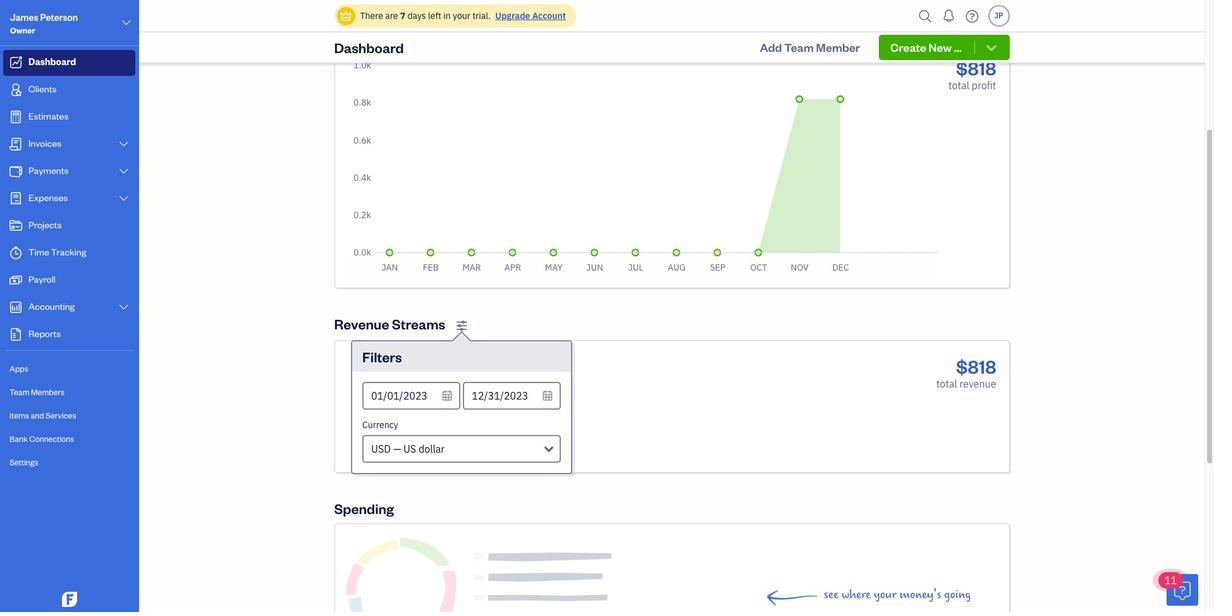 Task type: locate. For each thing, give the bounding box(es) containing it.
chevron large down image inside invoices link
[[118, 139, 130, 149]]

1 vertical spatial team
[[9, 387, 29, 397]]

invoices for invoices
[[28, 137, 61, 149]]

days
[[408, 10, 426, 22]]

$818 inside $818 total revenue
[[956, 354, 997, 378]]

profit
[[369, 18, 404, 35], [920, 20, 945, 33]]

loss
[[956, 20, 977, 33]]

total left profit in the right top of the page
[[949, 79, 970, 92]]

accounting
[[28, 300, 75, 312]]

1 horizontal spatial —
[[525, 352, 533, 365]]

team right add
[[785, 40, 814, 54]]

your right where
[[874, 588, 897, 602]]

upgrade account link
[[493, 10, 566, 22]]

jp button
[[988, 5, 1010, 27]]

0 horizontal spatial —
[[393, 443, 401, 455]]

— up end date in mm/dd/yyyy format text box
[[525, 352, 533, 365]]

chart image
[[8, 301, 23, 314]]

team members
[[9, 387, 65, 397]]

main element
[[0, 0, 171, 612]]

revenue
[[334, 315, 389, 333]]

0 vertical spatial —
[[525, 352, 533, 365]]

team members link
[[3, 381, 135, 404]]

total inside $818 total revenue
[[937, 378, 958, 390]]

0 vertical spatial chevron large down image
[[121, 15, 132, 30]]

chevron large down image down payments link
[[118, 194, 130, 204]]

revenue
[[960, 378, 997, 390]]

member
[[816, 40, 860, 54]]

apps link
[[3, 358, 135, 380]]

there
[[360, 10, 383, 22]]

create new … button
[[879, 35, 1010, 60]]

chevron large down image for accounting
[[118, 302, 130, 312]]

2 vertical spatial chevron large down image
[[118, 302, 130, 312]]

report image
[[8, 328, 23, 341]]

2 chevron large down image from the top
[[118, 194, 130, 204]]

money image
[[8, 274, 23, 287]]

left
[[428, 10, 442, 22]]

team
[[785, 40, 814, 54], [9, 387, 29, 397]]

view profit & loss report
[[896, 20, 1010, 33]]

invoices
[[28, 137, 61, 149], [484, 352, 522, 365]]

0 horizontal spatial team
[[9, 387, 29, 397]]

add
[[760, 40, 782, 54]]

create new …
[[891, 40, 962, 54]]

0 vertical spatial total
[[949, 79, 970, 92]]

members
[[31, 387, 65, 397]]

$818 total revenue
[[937, 354, 997, 390]]

estimates
[[28, 110, 69, 122]]

expenses
[[28, 192, 68, 204]]

— left us
[[393, 443, 401, 455]]

End date in MM/DD/YYYY format text field
[[463, 382, 561, 410]]

there are 7 days left in your trial. upgrade account
[[360, 10, 566, 22]]

profit
[[972, 79, 997, 92]]

chevron large down image inside payments link
[[118, 166, 130, 176]]

bank connections link
[[3, 428, 135, 450]]

see where your money's going
[[824, 588, 971, 602]]

chevron large down image
[[118, 166, 130, 176], [118, 194, 130, 204]]

team up items
[[9, 387, 29, 397]]

profit for view
[[920, 20, 945, 33]]

0 vertical spatial invoices
[[28, 137, 61, 149]]

1 vertical spatial chevron large down image
[[118, 194, 130, 204]]

0 vertical spatial team
[[785, 40, 814, 54]]

bank
[[9, 434, 28, 444]]

total profit
[[334, 18, 404, 35]]

accounting link
[[3, 295, 135, 321]]

going
[[945, 588, 971, 602]]

view
[[896, 20, 918, 33]]

payments link
[[3, 159, 135, 185]]

1 horizontal spatial team
[[785, 40, 814, 54]]

estimate image
[[8, 111, 23, 123]]

0 vertical spatial your
[[453, 10, 471, 22]]

invoices — $818
[[484, 352, 559, 365]]

filters
[[363, 348, 402, 366]]

0 horizontal spatial profit
[[369, 18, 404, 35]]

— for invoices
[[525, 352, 533, 365]]

client image
[[8, 83, 23, 96]]

1 horizontal spatial invoices
[[484, 352, 522, 365]]

1 vertical spatial chevron large down image
[[118, 139, 130, 149]]

1 vertical spatial total
[[937, 378, 958, 390]]

invoices up end date in mm/dd/yyyy format text box
[[484, 352, 522, 365]]

expenses link
[[3, 186, 135, 212]]

0 horizontal spatial your
[[453, 10, 471, 22]]

your right in at top
[[453, 10, 471, 22]]

payroll
[[28, 273, 56, 285]]

0 vertical spatial chevron large down image
[[118, 166, 130, 176]]

reports
[[28, 328, 61, 340]]

james peterson owner
[[10, 11, 78, 35]]

7
[[400, 10, 406, 22]]

revenue streams filters image
[[456, 320, 468, 332]]

dashboard
[[334, 39, 404, 56], [28, 56, 76, 68]]

payroll link
[[3, 268, 135, 294]]

1 vertical spatial invoices
[[484, 352, 522, 365]]

profit left &
[[920, 20, 945, 33]]

chevron large down image down invoices link
[[118, 166, 130, 176]]

tracking
[[51, 246, 86, 258]]

add team member
[[760, 40, 860, 54]]

dashboard down total profit
[[334, 39, 404, 56]]

jp
[[995, 11, 1004, 20]]

1 chevron large down image from the top
[[118, 166, 130, 176]]

profit left days
[[369, 18, 404, 35]]

total
[[949, 79, 970, 92], [937, 378, 958, 390]]

estimates link
[[3, 104, 135, 130]]

$818 inside $818 total profit
[[956, 56, 997, 80]]

0 horizontal spatial dashboard
[[28, 56, 76, 68]]

your
[[453, 10, 471, 22], [874, 588, 897, 602]]

$818
[[956, 56, 997, 80], [535, 352, 559, 365], [956, 354, 997, 378]]

apps
[[9, 364, 28, 374]]

—
[[525, 352, 533, 365], [393, 443, 401, 455]]

…
[[954, 40, 962, 54]]

&
[[947, 20, 954, 33]]

$818 total profit
[[949, 56, 997, 92]]

chevrondown image
[[985, 41, 999, 54]]

1 horizontal spatial your
[[874, 588, 897, 602]]

invoices down estimates
[[28, 137, 61, 149]]

chevron large down image
[[121, 15, 132, 30], [118, 139, 130, 149], [118, 302, 130, 312]]

report
[[979, 20, 1010, 33]]

projects
[[28, 219, 62, 231]]

11
[[1165, 574, 1177, 587]]

chevron large down image inside accounting link
[[118, 302, 130, 312]]

1 vertical spatial —
[[393, 443, 401, 455]]

total inside $818 total profit
[[949, 79, 970, 92]]

chevron large down image for invoices
[[118, 139, 130, 149]]

items
[[9, 411, 29, 421]]

total left 'revenue'
[[937, 378, 958, 390]]

1 horizontal spatial profit
[[920, 20, 945, 33]]

total
[[334, 18, 366, 35]]

usd — us dollar
[[371, 443, 445, 455]]

invoices inside the main element
[[28, 137, 61, 149]]

are
[[385, 10, 398, 22]]

payment image
[[8, 165, 23, 178]]

0 horizontal spatial invoices
[[28, 137, 61, 149]]

total for $818 total revenue
[[937, 378, 958, 390]]

dashboard up clients
[[28, 56, 76, 68]]

search image
[[916, 7, 936, 26]]

— inside field
[[393, 443, 401, 455]]



Task type: describe. For each thing, give the bounding box(es) containing it.
11 button
[[1159, 572, 1199, 606]]

account
[[532, 10, 566, 22]]

settings
[[9, 457, 38, 467]]

clients
[[28, 83, 57, 95]]

currency
[[363, 419, 398, 431]]

invoices for invoices — $818
[[484, 352, 522, 365]]

chevron large down image for expenses
[[118, 194, 130, 204]]

clients link
[[3, 77, 135, 103]]

view profit & loss report link
[[896, 19, 1010, 34]]

notifications image
[[939, 3, 959, 28]]

where
[[842, 588, 871, 602]]

invoices link
[[3, 132, 135, 158]]

time tracking link
[[3, 240, 135, 266]]

bank connections
[[9, 434, 74, 444]]

trial.
[[473, 10, 491, 22]]

add team member button
[[749, 35, 872, 60]]

crown image
[[339, 9, 353, 22]]

money's
[[900, 588, 942, 602]]

in
[[444, 10, 451, 22]]

team inside team members 'link'
[[9, 387, 29, 397]]

revenue streams
[[334, 315, 445, 333]]

go to help image
[[962, 7, 983, 26]]

upgrade
[[495, 10, 530, 22]]

time tracking
[[28, 246, 86, 258]]

1 horizontal spatial dashboard
[[334, 39, 404, 56]]

projects link
[[3, 213, 135, 239]]

items and services
[[9, 411, 76, 421]]

reports link
[[3, 322, 135, 348]]

items and services link
[[3, 405, 135, 427]]

chevron large down image for payments
[[118, 166, 130, 176]]

$818 for $818 total revenue
[[956, 354, 997, 378]]

connections
[[29, 434, 74, 444]]

dollar
[[419, 443, 445, 455]]

total for $818 total profit
[[949, 79, 970, 92]]

see
[[824, 588, 839, 602]]

us
[[404, 443, 416, 455]]

peterson
[[40, 11, 78, 23]]

— for usd
[[393, 443, 401, 455]]

timer image
[[8, 247, 23, 259]]

1 vertical spatial your
[[874, 588, 897, 602]]

profit for total
[[369, 18, 404, 35]]

owner
[[10, 25, 35, 35]]

project image
[[8, 220, 23, 232]]

and
[[31, 411, 44, 421]]

team inside add team member button
[[785, 40, 814, 54]]

invoice image
[[8, 138, 23, 151]]

dashboard inside the main element
[[28, 56, 76, 68]]

usd
[[371, 443, 391, 455]]

dashboard image
[[8, 56, 23, 69]]

james
[[10, 11, 38, 23]]

settings link
[[3, 452, 135, 474]]

streams
[[392, 315, 445, 333]]

expense image
[[8, 192, 23, 205]]

spending
[[334, 500, 394, 517]]

dashboard link
[[3, 50, 135, 76]]

time
[[28, 246, 49, 258]]

new
[[929, 40, 952, 54]]

Currency field
[[363, 435, 561, 463]]

payments
[[28, 164, 69, 176]]

resource center badge image
[[1167, 574, 1199, 606]]

create
[[891, 40, 927, 54]]

Start date in MM/DD/YYYY format text field
[[363, 382, 461, 410]]

services
[[46, 411, 76, 421]]

$818 for $818 total profit
[[956, 56, 997, 80]]

freshbooks image
[[59, 592, 80, 607]]



Task type: vqa. For each thing, say whether or not it's contained in the screenshot.
The Team within team members link
yes



